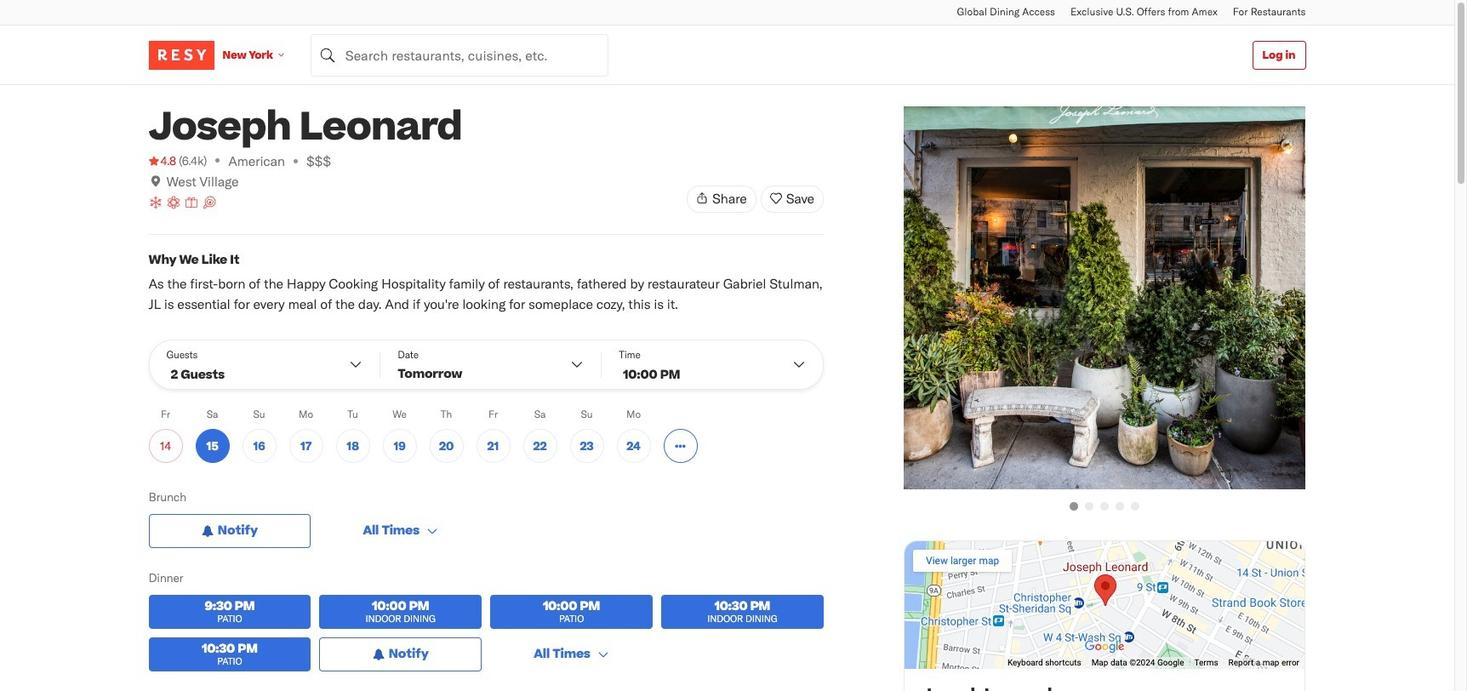 Task type: vqa. For each thing, say whether or not it's contained in the screenshot.
4.7 out of 5 stars Image
no



Task type: describe. For each thing, give the bounding box(es) containing it.
4.8 out of 5 stars image
[[149, 152, 176, 169]]



Task type: locate. For each thing, give the bounding box(es) containing it.
None field
[[311, 34, 609, 76]]

Search restaurants, cuisines, etc. text field
[[311, 34, 609, 76]]



